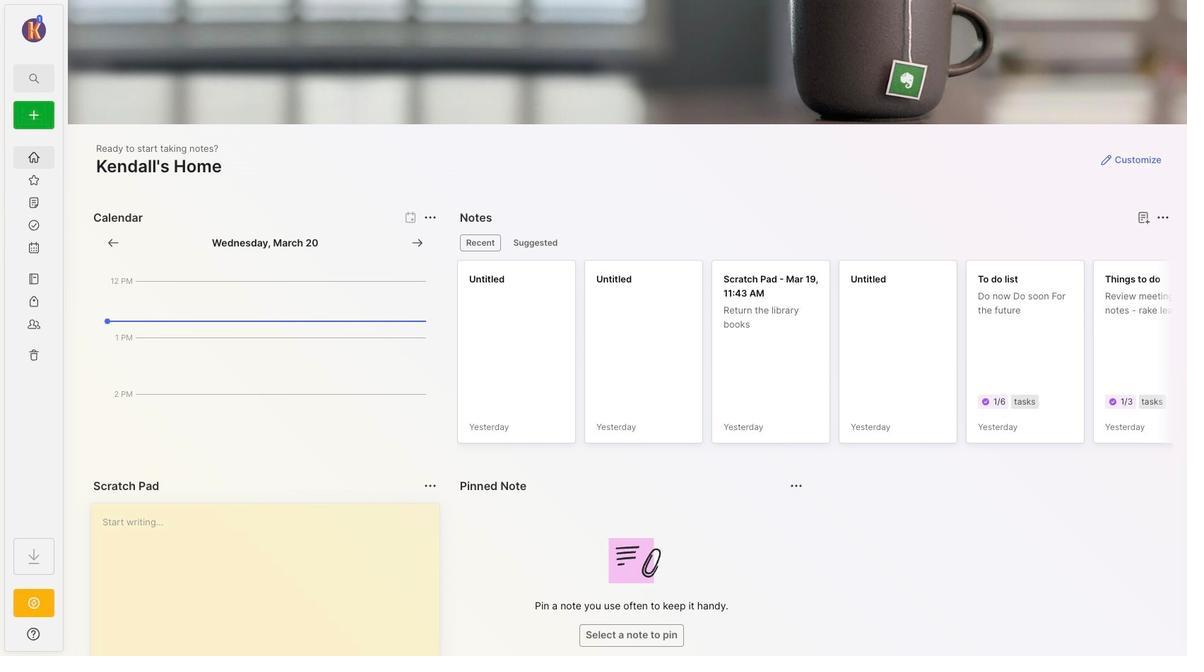 Task type: locate. For each thing, give the bounding box(es) containing it.
1 horizontal spatial more actions image
[[1155, 209, 1172, 226]]

0 vertical spatial more actions image
[[1155, 209, 1172, 226]]

0 horizontal spatial tab
[[460, 235, 501, 252]]

1 vertical spatial more actions image
[[422, 478, 439, 495]]

1 horizontal spatial tab
[[507, 235, 564, 252]]

home image
[[27, 151, 41, 165]]

more actions image
[[1155, 209, 1172, 226], [422, 478, 439, 495]]

row group
[[457, 260, 1187, 452]]

More actions field
[[420, 208, 440, 228], [1153, 208, 1173, 228], [420, 476, 440, 496]]

Start writing… text field
[[102, 504, 439, 656]]

tree inside main element
[[5, 138, 63, 526]]

tree
[[5, 138, 63, 526]]

click to expand image
[[62, 630, 72, 647]]

WHAT'S NEW field
[[5, 623, 63, 646]]

1 tab from the left
[[460, 235, 501, 252]]

Account field
[[5, 13, 63, 45]]

tab
[[460, 235, 501, 252], [507, 235, 564, 252]]

tab list
[[460, 235, 1167, 252]]



Task type: vqa. For each thing, say whether or not it's contained in the screenshot.
second tab from the left
yes



Task type: describe. For each thing, give the bounding box(es) containing it.
0 horizontal spatial more actions image
[[422, 478, 439, 495]]

edit search image
[[25, 70, 42, 87]]

main element
[[0, 0, 68, 656]]

more actions image
[[422, 209, 439, 226]]

2 tab from the left
[[507, 235, 564, 252]]

upgrade image
[[25, 595, 42, 612]]

Choose date to view field
[[212, 236, 318, 250]]



